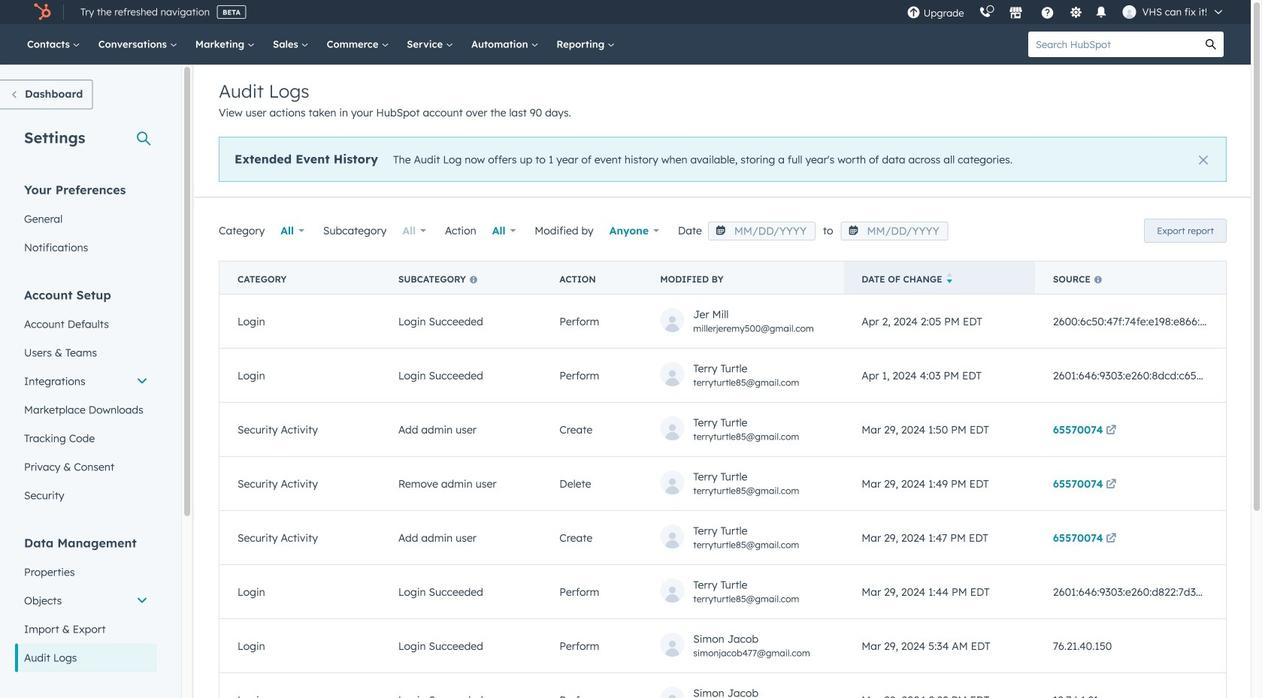 Task type: vqa. For each thing, say whether or not it's contained in the screenshot.
the Jacob Simon image
no



Task type: describe. For each thing, give the bounding box(es) containing it.
descending sort. press to sort ascending. element
[[947, 273, 953, 286]]

data management element
[[15, 535, 157, 673]]

3 link opens in a new window image from the top
[[1107, 534, 1117, 545]]

marketplaces image
[[1010, 7, 1023, 20]]

account setup element
[[15, 287, 157, 510]]

your preferences element
[[15, 182, 157, 262]]

descending sort. press to sort ascending. image
[[947, 273, 953, 284]]

2 mm/dd/yyyy text field from the left
[[841, 222, 949, 241]]

Search HubSpot search field
[[1029, 32, 1199, 57]]

1 mm/dd/yyyy text field from the left
[[708, 222, 816, 241]]

2 link opens in a new window image from the top
[[1107, 480, 1117, 491]]



Task type: locate. For each thing, give the bounding box(es) containing it.
2 vertical spatial link opens in a new window image
[[1107, 534, 1117, 545]]

link opens in a new window image
[[1107, 426, 1117, 436], [1107, 480, 1117, 491], [1107, 534, 1117, 545]]

link opens in a new window image
[[1107, 426, 1117, 436], [1107, 480, 1117, 491], [1107, 534, 1117, 545]]

2 link opens in a new window image from the top
[[1107, 480, 1117, 491]]

3 link opens in a new window image from the top
[[1107, 534, 1117, 545]]

terry turtle image
[[1123, 5, 1137, 19]]

1 horizontal spatial mm/dd/yyyy text field
[[841, 222, 949, 241]]

0 vertical spatial link opens in a new window image
[[1107, 426, 1117, 436]]

MM/DD/YYYY text field
[[708, 222, 816, 241], [841, 222, 949, 241]]

1 link opens in a new window image from the top
[[1107, 426, 1117, 436]]

1 link opens in a new window image from the top
[[1107, 426, 1117, 436]]

date range picker element
[[708, 221, 949, 241]]

menu
[[900, 0, 1234, 24]]

0 vertical spatial link opens in a new window image
[[1107, 426, 1117, 436]]

0 horizontal spatial mm/dd/yyyy text field
[[708, 222, 816, 241]]

close image
[[1200, 156, 1209, 165]]

1 vertical spatial link opens in a new window image
[[1107, 480, 1117, 491]]

2 vertical spatial link opens in a new window image
[[1107, 534, 1117, 545]]

1 vertical spatial link opens in a new window image
[[1107, 480, 1117, 491]]

alert
[[219, 137, 1227, 182]]



